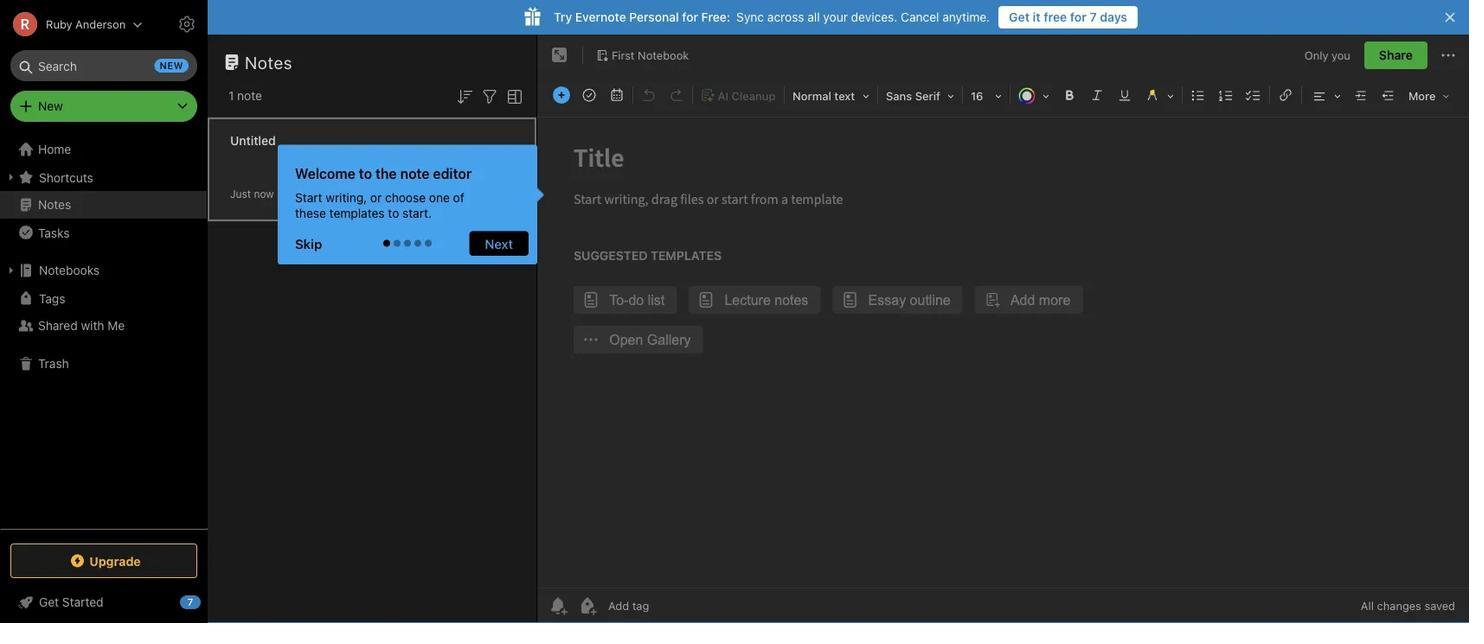 Task type: locate. For each thing, give the bounding box(es) containing it.
1 note
[[228, 89, 262, 103]]

notes up 1 note
[[245, 52, 293, 72]]

for
[[682, 10, 698, 24], [1070, 10, 1087, 24]]

notes inside tree
[[38, 198, 71, 212]]

0 horizontal spatial note
[[237, 89, 262, 103]]

underline image
[[1113, 83, 1137, 107]]

16
[[971, 90, 983, 103]]

choose
[[385, 190, 426, 205]]

the
[[376, 165, 397, 182]]

1 vertical spatial to
[[388, 206, 399, 220]]

for inside button
[[1070, 10, 1087, 24]]

Font size field
[[965, 83, 1008, 108]]

devices.
[[851, 10, 898, 24]]

new
[[38, 99, 63, 113]]

note right 1
[[237, 89, 262, 103]]

tree
[[0, 136, 208, 529]]

note up "choose"
[[400, 165, 430, 182]]

calendar event image
[[605, 83, 629, 107]]

settings image
[[177, 14, 197, 35]]

skip button
[[286, 231, 338, 256]]

Heading level field
[[787, 83, 876, 108]]

days
[[1100, 10, 1128, 24]]

1 horizontal spatial for
[[1070, 10, 1087, 24]]

free:
[[701, 10, 730, 24]]

0 horizontal spatial notes
[[38, 198, 71, 212]]

editor
[[433, 165, 472, 182]]

tasks
[[38, 226, 70, 240]]

tasks button
[[0, 219, 207, 247]]

1 horizontal spatial to
[[388, 206, 399, 220]]

shared with me
[[38, 319, 125, 333]]

1 horizontal spatial note
[[400, 165, 430, 182]]

shortcuts button
[[0, 164, 207, 191]]

notebook
[[638, 49, 689, 62]]

2 for from the left
[[1070, 10, 1087, 24]]

across
[[767, 10, 804, 24]]

italic image
[[1085, 83, 1109, 107]]

None search field
[[22, 50, 185, 81]]

Font family field
[[880, 83, 960, 108]]

1
[[228, 89, 234, 103]]

outdent image
[[1377, 83, 1401, 107]]

first notebook button
[[590, 43, 695, 67]]

0 vertical spatial notes
[[245, 52, 293, 72]]

indent image
[[1349, 83, 1373, 107]]

all changes saved
[[1361, 600, 1455, 613]]

to
[[359, 165, 372, 182], [388, 206, 399, 220]]

notebooks
[[39, 263, 100, 278]]

untitled
[[230, 134, 276, 148]]

get
[[1009, 10, 1030, 24]]

1 vertical spatial note
[[400, 165, 430, 182]]

normal text
[[793, 90, 855, 103]]

task image
[[577, 83, 601, 107]]

just now
[[230, 188, 274, 200]]

more
[[1409, 90, 1436, 103]]

numbered list image
[[1214, 83, 1238, 107]]

all
[[808, 10, 820, 24]]

for left 7
[[1070, 10, 1087, 24]]

notes up tasks
[[38, 198, 71, 212]]

tags
[[39, 291, 65, 306]]

first
[[612, 49, 635, 62]]

Font color field
[[1012, 83, 1056, 108]]

0 horizontal spatial for
[[682, 10, 698, 24]]

shared with me link
[[0, 312, 207, 340]]

for left free:
[[682, 10, 698, 24]]

0 vertical spatial note
[[237, 89, 262, 103]]

text
[[834, 90, 855, 103]]

note
[[237, 89, 262, 103], [400, 165, 430, 182]]

home link
[[0, 136, 208, 164]]

welcome
[[295, 165, 355, 182]]

0 horizontal spatial to
[[359, 165, 372, 182]]

try evernote personal for free: sync across all your devices. cancel anytime.
[[554, 10, 990, 24]]

it
[[1033, 10, 1041, 24]]

0 vertical spatial to
[[359, 165, 372, 182]]

share button
[[1365, 42, 1428, 69]]

to left the
[[359, 165, 372, 182]]

tree containing home
[[0, 136, 208, 529]]

home
[[38, 142, 71, 157]]

share
[[1379, 48, 1413, 62]]

evernote
[[575, 10, 626, 24]]

Alignment field
[[1304, 83, 1347, 108]]

add a reminder image
[[548, 596, 569, 617]]

start
[[295, 190, 322, 205]]

for for free:
[[682, 10, 698, 24]]

1 for from the left
[[682, 10, 698, 24]]

to down "choose"
[[388, 206, 399, 220]]

first notebook
[[612, 49, 689, 62]]

insert link image
[[1274, 83, 1298, 107]]

1 vertical spatial notes
[[38, 198, 71, 212]]

bulleted list image
[[1186, 83, 1211, 107]]

notes
[[245, 52, 293, 72], [38, 198, 71, 212]]

normal
[[793, 90, 831, 103]]

Search text field
[[22, 50, 185, 81]]

add tag image
[[577, 596, 598, 617]]



Task type: vqa. For each thing, say whether or not it's contained in the screenshot.
More actions image
no



Task type: describe. For each thing, give the bounding box(es) containing it.
welcome to the note editor start writing, or choose one of these templates to start.
[[295, 165, 472, 220]]

7
[[1090, 10, 1097, 24]]

templates
[[329, 206, 385, 220]]

only you
[[1305, 49, 1351, 62]]

of
[[453, 190, 464, 205]]

shared
[[38, 319, 78, 333]]

one
[[429, 190, 450, 205]]

free
[[1044, 10, 1067, 24]]

1 horizontal spatial notes
[[245, 52, 293, 72]]

sync
[[737, 10, 764, 24]]

get it free for 7 days button
[[999, 6, 1138, 29]]

next
[[485, 236, 513, 251]]

trash
[[38, 357, 69, 371]]

get it free for 7 days
[[1009, 10, 1128, 24]]

now
[[254, 188, 274, 200]]

cancel
[[901, 10, 939, 24]]

all
[[1361, 600, 1374, 613]]

skip
[[295, 236, 322, 251]]

notes link
[[0, 191, 207, 219]]

trash link
[[0, 350, 207, 378]]

changes
[[1377, 600, 1422, 613]]

shortcuts
[[39, 170, 93, 185]]

try
[[554, 10, 572, 24]]

note window element
[[537, 35, 1469, 624]]

next button
[[469, 231, 529, 256]]

Add tag field
[[607, 599, 736, 614]]

anytime.
[[943, 10, 990, 24]]

upgrade
[[89, 554, 141, 569]]

you
[[1332, 49, 1351, 62]]

sans serif
[[886, 90, 941, 103]]

only
[[1305, 49, 1329, 62]]

expand notebooks image
[[4, 264, 18, 278]]

tags button
[[0, 285, 207, 312]]

note inside welcome to the note editor start writing, or choose one of these templates to start.
[[400, 165, 430, 182]]

new button
[[10, 91, 197, 122]]

notebooks link
[[0, 257, 207, 285]]

these
[[295, 206, 326, 220]]

personal
[[629, 10, 679, 24]]

writing,
[[326, 190, 367, 205]]

More field
[[1403, 83, 1456, 108]]

saved
[[1425, 600, 1455, 613]]

start.
[[402, 206, 432, 220]]

Insert field
[[549, 83, 575, 107]]

click to collapse image
[[201, 592, 214, 613]]

Note Editor text field
[[537, 118, 1469, 588]]

Highlight field
[[1139, 83, 1180, 108]]

upgrade button
[[10, 544, 197, 579]]

me
[[108, 319, 125, 333]]

bold image
[[1057, 83, 1082, 107]]

with
[[81, 319, 104, 333]]

expand note image
[[549, 45, 570, 66]]

sans
[[886, 90, 912, 103]]

checklist image
[[1242, 83, 1266, 107]]

your
[[823, 10, 848, 24]]

serif
[[915, 90, 941, 103]]

for for 7
[[1070, 10, 1087, 24]]

just
[[230, 188, 251, 200]]

or
[[370, 190, 382, 205]]



